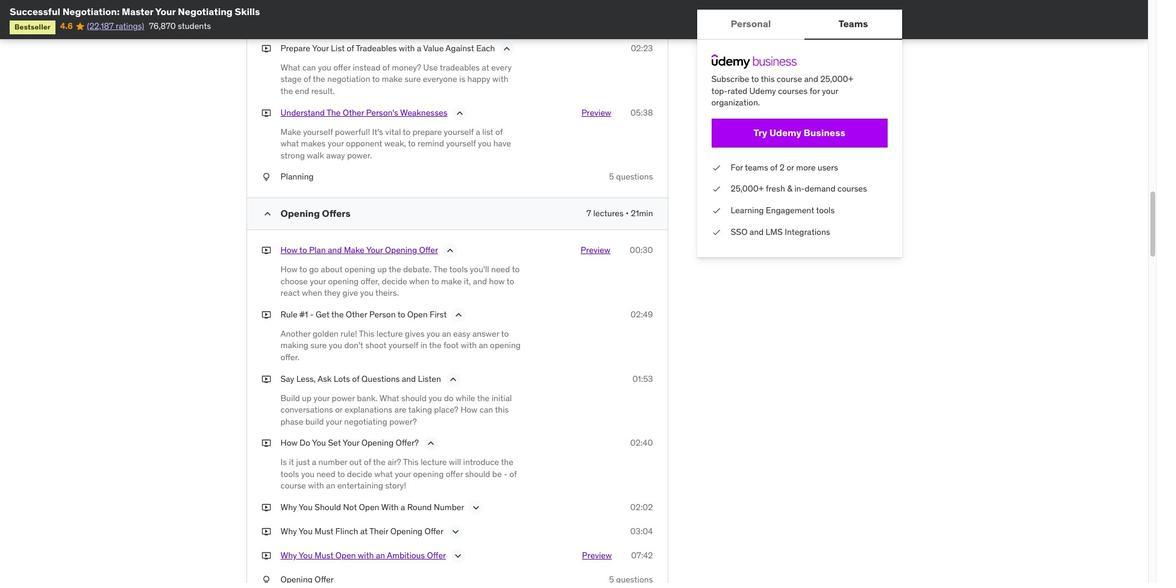 Task type: vqa. For each thing, say whether or not it's contained in the screenshot.
the 5 questions on the top right of the page
yes



Task type: locate. For each thing, give the bounding box(es) containing it.
are
[[394, 404, 406, 415]]

0 vertical spatial course
[[777, 74, 802, 84]]

offer down round
[[425, 526, 444, 537]]

open
[[407, 309, 428, 320], [359, 502, 379, 513], [335, 550, 356, 561]]

an up foot
[[442, 328, 451, 339]]

how to plan and make your opening offer
[[281, 245, 438, 256]]

course inside subscribe to this course and 25,000+ top‑rated udemy courses for your organization.
[[777, 74, 802, 84]]

1 horizontal spatial when
[[409, 276, 430, 287]]

tab list
[[697, 10, 902, 40]]

up up offer,
[[377, 264, 387, 275]]

0 horizontal spatial tools
[[281, 469, 299, 480]]

what up stage
[[281, 62, 300, 73]]

0 vertical spatial when
[[409, 276, 430, 287]]

should down introduce
[[465, 469, 490, 480]]

sure down golden in the bottom left of the page
[[310, 340, 327, 351]]

0 vertical spatial hide lecture description image
[[454, 107, 466, 119]]

03:04
[[630, 526, 653, 537]]

1 vertical spatial make
[[344, 245, 364, 256]]

with inside another golden rule! this lecture gives you an easy answer to making sure you don't shoot yourself in the foot with an opening offer.
[[461, 340, 477, 351]]

0 horizontal spatial what
[[281, 138, 299, 149]]

0 horizontal spatial at
[[360, 526, 368, 537]]

you'll
[[470, 264, 489, 275]]

to down number
[[337, 469, 345, 480]]

0 horizontal spatial when
[[302, 288, 322, 298]]

the right get
[[331, 309, 344, 320]]

hide lecture description image for easy
[[453, 309, 465, 321]]

1 vertical spatial hide lecture description image
[[453, 309, 465, 321]]

the left air?
[[373, 457, 385, 468]]

or right 2
[[787, 162, 794, 173]]

0 horizontal spatial offer
[[333, 62, 351, 73]]

your up away
[[328, 138, 344, 149]]

why for why you should not open with a round number
[[281, 502, 297, 513]]

yourself inside another golden rule! this lecture gives you an easy answer to making sure you don't shoot yourself in the foot with an opening offer.
[[389, 340, 418, 351]]

another golden rule! this lecture gives you an easy answer to making sure you don't shoot yourself in the foot with an opening offer.
[[281, 328, 521, 363]]

it,
[[464, 276, 471, 287]]

your inside subscribe to this course and 25,000+ top‑rated udemy courses for your organization.
[[822, 85, 838, 96]]

1 vertical spatial should
[[465, 469, 490, 480]]

this inside is it just a number out of the air? this lecture will introduce the tools you need to decide what your opening offer should be - of course with an entertaining story!
[[403, 457, 419, 468]]

0 horizontal spatial what
[[281, 62, 300, 73]]

with up money?
[[399, 43, 415, 54]]

to right how
[[507, 276, 514, 287]]

1 horizontal spatial what
[[380, 393, 399, 404]]

0 horizontal spatial sure
[[310, 340, 327, 351]]

react
[[281, 288, 300, 298]]

this right air?
[[403, 457, 419, 468]]

entertaining
[[337, 481, 383, 491]]

the down result.
[[327, 107, 341, 118]]

- inside is it just a number out of the air? this lecture will introduce the tools you need to decide what your opening offer should be - of course with an entertaining story!
[[504, 469, 507, 480]]

how inside how to go about opening up the debate. the tools you'll need to choose your opening offer, decide when to make it, and how to react when they give you theirs.
[[281, 264, 298, 275]]

hide lecture description image
[[501, 43, 513, 55], [444, 245, 456, 257], [425, 438, 437, 450]]

your left list
[[312, 43, 329, 54]]

2 vertical spatial hide lecture description image
[[447, 373, 459, 385]]

number
[[318, 457, 347, 468]]

1 vertical spatial open
[[359, 502, 379, 513]]

offer left show lecture description icon
[[427, 550, 446, 561]]

1 vertical spatial preview
[[581, 245, 611, 256]]

need down number
[[317, 469, 335, 480]]

1 horizontal spatial make
[[344, 245, 364, 256]]

how left plan
[[281, 245, 298, 256]]

hide lecture description image
[[454, 107, 466, 119], [453, 309, 465, 321], [447, 373, 459, 385]]

this inside subscribe to this course and 25,000+ top‑rated udemy courses for your organization.
[[761, 74, 775, 84]]

1 vertical spatial can
[[480, 404, 493, 415]]

0 vertical spatial at
[[482, 62, 489, 73]]

opening inside button
[[385, 245, 417, 256]]

and inside how to plan and make your opening offer button
[[328, 245, 342, 256]]

tools
[[816, 205, 835, 216], [449, 264, 468, 275], [281, 469, 299, 480]]

lecture left will
[[421, 457, 447, 468]]

1 horizontal spatial this
[[761, 74, 775, 84]]

make inside how to go about opening up the debate. the tools you'll need to choose your opening offer, decide when to make it, and how to react when they give you theirs.
[[441, 276, 462, 287]]

0 vertical spatial xsmall image
[[711, 183, 721, 195]]

must left flinch
[[315, 526, 333, 537]]

hide lecture description image down is
[[454, 107, 466, 119]]

what inside make yourself powerful! it's vital to prepare yourself a list of what makes your opponent weak, to remind yourself you have strong walk away power.
[[281, 138, 299, 149]]

you inside make yourself powerful! it's vital to prepare yourself a list of what makes your opponent weak, to remind yourself you have strong walk away power.
[[478, 138, 491, 149]]

answer
[[472, 328, 499, 339]]

how inside how to plan and make your opening offer button
[[281, 245, 298, 256]]

their
[[369, 526, 388, 537]]

build up your power bank. what should you do while the initial conversations or explanations are taking place? how can this phase build your negotiating power?
[[281, 393, 512, 427]]

-
[[310, 309, 314, 320], [504, 469, 507, 480]]

1 horizontal spatial tools
[[449, 264, 468, 275]]

opening down answer
[[490, 340, 521, 351]]

opening up offer,
[[345, 264, 375, 275]]

a right just
[[312, 457, 316, 468]]

how do you set your opening offer?
[[281, 438, 419, 449]]

your inside how to go about opening up the debate. the tools you'll need to choose your opening offer, decide when to make it, and how to react when they give you theirs.
[[310, 276, 326, 287]]

person
[[369, 309, 396, 320]]

to inside what can you offer instead of money? use tradeables at every stage of the negotiation to make sure everyone is happy with the end result.
[[372, 74, 380, 85]]

0 vertical spatial tools
[[816, 205, 835, 216]]

to down "udemy business" image
[[751, 74, 759, 84]]

at inside what can you offer instead of money? use tradeables at every stage of the negotiation to make sure everyone is happy with the end result.
[[482, 62, 489, 73]]

1 vertical spatial what
[[380, 393, 399, 404]]

vital
[[385, 126, 401, 137]]

planning
[[281, 171, 314, 182]]

0 vertical spatial make
[[281, 126, 301, 137]]

with inside button
[[358, 550, 374, 561]]

to inside button
[[299, 245, 307, 256]]

0 vertical spatial what
[[281, 62, 300, 73]]

make
[[382, 74, 403, 85], [441, 276, 462, 287]]

1 horizontal spatial what
[[374, 469, 393, 480]]

must inside why you must open with an ambitious offer button
[[315, 550, 333, 561]]

1 vertical spatial this
[[495, 404, 509, 415]]

1 horizontal spatial should
[[465, 469, 490, 480]]

tools down it
[[281, 469, 299, 480]]

person's
[[366, 107, 398, 118]]

the inside how to go about opening up the debate. the tools you'll need to choose your opening offer, decide when to make it, and how to react when they give you theirs.
[[389, 264, 401, 275]]

teams
[[839, 18, 868, 30]]

0 horizontal spatial lecture
[[377, 328, 403, 339]]

make inside make yourself powerful! it's vital to prepare yourself a list of what makes your opponent weak, to remind yourself you have strong walk away power.
[[281, 126, 301, 137]]

skills
[[235, 5, 260, 17]]

your inside button
[[366, 245, 383, 256]]

this down initial
[[495, 404, 509, 415]]

can inside build up your power bank. what should you do while the initial conversations or explanations are taking place? how can this phase build your negotiating power?
[[480, 404, 493, 415]]

1 vertical spatial need
[[317, 469, 335, 480]]

opening up round
[[413, 469, 444, 480]]

tools inside how to go about opening up the debate. the tools you'll need to choose your opening offer, decide when to make it, and how to react when they give you theirs.
[[449, 264, 468, 275]]

1 horizontal spatial 25,000+
[[820, 74, 853, 84]]

try udemy business link
[[711, 119, 887, 148]]

1 vertical spatial why
[[281, 526, 297, 537]]

1 vertical spatial when
[[302, 288, 322, 298]]

the inside understand the other person's weaknesses button
[[327, 107, 341, 118]]

0 vertical spatial need
[[491, 264, 510, 275]]

hide lecture description image up how to go about opening up the debate. the tools you'll need to choose your opening offer, decide when to make it, and how to react when they give you theirs.
[[444, 245, 456, 257]]

udemy right try
[[769, 127, 802, 139]]

0 vertical spatial make
[[382, 74, 403, 85]]

what up are
[[380, 393, 399, 404]]

foot
[[444, 340, 459, 351]]

the left debate.
[[389, 264, 401, 275]]

udemy
[[749, 85, 776, 96], [769, 127, 802, 139]]

76,870 students
[[149, 21, 211, 32]]

1 why from the top
[[281, 502, 297, 513]]

why you should not open with a round number
[[281, 502, 464, 513]]

say less, ask lots of questions and listen
[[281, 373, 441, 384]]

decide inside how to go about opening up the debate. the tools you'll need to choose your opening offer, decide when to make it, and how to react when they give you theirs.
[[382, 276, 407, 287]]

- right be
[[504, 469, 507, 480]]

2 why from the top
[[281, 526, 297, 537]]

other up the powerful!
[[343, 107, 364, 118]]

your up 76,870
[[155, 5, 176, 17]]

make up offer,
[[344, 245, 364, 256]]

you
[[318, 62, 331, 73], [478, 138, 491, 149], [360, 288, 374, 298], [427, 328, 440, 339], [329, 340, 342, 351], [429, 393, 442, 404], [301, 469, 315, 480]]

this inside another golden rule! this lecture gives you an easy answer to making sure you don't shoot yourself in the foot with an opening offer.
[[359, 328, 375, 339]]

preview left 05:38
[[582, 107, 611, 118]]

gives
[[405, 328, 425, 339]]

open inside button
[[335, 550, 356, 561]]

and down you'll
[[473, 276, 487, 287]]

1 vertical spatial offer
[[425, 526, 444, 537]]

udemy up organization. on the top
[[749, 85, 776, 96]]

udemy inside subscribe to this course and 25,000+ top‑rated udemy courses for your organization.
[[749, 85, 776, 96]]

0 vertical spatial up
[[377, 264, 387, 275]]

1 vertical spatial 25,000+
[[731, 183, 764, 194]]

up inside how to go about opening up the debate. the tools you'll need to choose your opening offer, decide when to make it, and how to react when they give you theirs.
[[377, 264, 387, 275]]

should
[[401, 393, 427, 404], [465, 469, 490, 480]]

this up the shoot
[[359, 328, 375, 339]]

open right not
[[359, 502, 379, 513]]

1 vertical spatial this
[[403, 457, 419, 468]]

negotiation:
[[62, 5, 120, 17]]

to left plan
[[299, 245, 307, 256]]

why inside button
[[281, 550, 297, 561]]

1 vertical spatial other
[[346, 309, 367, 320]]

you for open
[[299, 550, 313, 561]]

show lecture description image up show lecture description icon
[[450, 526, 462, 538]]

1 vertical spatial the
[[433, 264, 447, 275]]

to down debate.
[[431, 276, 439, 287]]

1 vertical spatial sure
[[310, 340, 327, 351]]

with down the why you must flinch at their opening offer
[[358, 550, 374, 561]]

0 horizontal spatial course
[[281, 481, 306, 491]]

decide up the theirs.
[[382, 276, 407, 287]]

with inside what can you offer instead of money? use tradeables at every stage of the negotiation to make sure everyone is happy with the end result.
[[492, 74, 508, 85]]

1 horizontal spatial need
[[491, 264, 510, 275]]

teams button
[[805, 10, 902, 39]]

0 vertical spatial 25,000+
[[820, 74, 853, 84]]

1 vertical spatial hide lecture description image
[[444, 245, 456, 257]]

makes
[[301, 138, 326, 149]]

1 horizontal spatial courses
[[838, 183, 867, 194]]

to right answer
[[501, 328, 509, 339]]

of inside make yourself powerful! it's vital to prepare yourself a list of what makes your opponent weak, to remind yourself you have strong walk away power.
[[495, 126, 503, 137]]

yourself down gives
[[389, 340, 418, 351]]

how
[[281, 245, 298, 256], [281, 264, 298, 275], [461, 404, 478, 415], [281, 438, 298, 449]]

how for how to go about opening up the debate. the tools you'll need to choose your opening offer, decide when to make it, and how to react when they give you theirs.
[[281, 264, 298, 275]]

this down "udemy business" image
[[761, 74, 775, 84]]

your right build
[[326, 416, 342, 427]]

sure down money?
[[405, 74, 421, 85]]

courses left for in the right of the page
[[778, 85, 808, 96]]

instead
[[353, 62, 380, 73]]

place?
[[434, 404, 459, 415]]

personal button
[[697, 10, 805, 39]]

theirs.
[[375, 288, 399, 298]]

should up taking
[[401, 393, 427, 404]]

1 vertical spatial udemy
[[769, 127, 802, 139]]

understand the other person's weaknesses button
[[281, 107, 448, 121]]

why
[[281, 502, 297, 513], [281, 526, 297, 537], [281, 550, 297, 561]]

give
[[343, 288, 358, 298]]

need
[[491, 264, 510, 275], [317, 469, 335, 480]]

subscribe to this course and 25,000+ top‑rated udemy courses for your organization.
[[711, 74, 853, 108]]

1 horizontal spatial sure
[[405, 74, 421, 85]]

1 vertical spatial -
[[504, 469, 507, 480]]

0 horizontal spatial this
[[495, 404, 509, 415]]

up up conversations
[[302, 393, 312, 404]]

2 vertical spatial open
[[335, 550, 356, 561]]

hide lecture description image up every
[[501, 43, 513, 55]]

02:40
[[630, 438, 653, 449]]

0 vertical spatial lecture
[[377, 328, 403, 339]]

0 vertical spatial show lecture description image
[[470, 502, 482, 514]]

out
[[349, 457, 362, 468]]

2 vertical spatial why
[[281, 550, 297, 561]]

#1
[[300, 309, 308, 320]]

0 vertical spatial must
[[315, 526, 333, 537]]

0 vertical spatial should
[[401, 393, 427, 404]]

5
[[609, 171, 614, 182]]

open down flinch
[[335, 550, 356, 561]]

1 horizontal spatial the
[[433, 264, 447, 275]]

make down money?
[[382, 74, 403, 85]]

an up should
[[326, 481, 335, 491]]

tools up it,
[[449, 264, 468, 275]]

subscribe
[[711, 74, 749, 84]]

when down debate.
[[409, 276, 430, 287]]

why for why you must open with an ambitious offer
[[281, 550, 297, 561]]

1 horizontal spatial course
[[777, 74, 802, 84]]

decide up entertaining
[[347, 469, 372, 480]]

1 vertical spatial up
[[302, 393, 312, 404]]

0 vertical spatial this
[[359, 328, 375, 339]]

course down "udemy business" image
[[777, 74, 802, 84]]

weak,
[[384, 138, 406, 149]]

the right 'while'
[[477, 393, 490, 404]]

sure inside another golden rule! this lecture gives you an easy answer to making sure you don't shoot yourself in the foot with an opening offer.
[[310, 340, 327, 351]]

how inside build up your power bank. what should you do while the initial conversations or explanations are taking place? how can this phase build your negotiating power?
[[461, 404, 478, 415]]

offer down will
[[446, 469, 463, 480]]

0 horizontal spatial up
[[302, 393, 312, 404]]

opening inside is it just a number out of the air? this lecture will introduce the tools you need to decide what your opening offer should be - of course with an entertaining story!
[[413, 469, 444, 480]]

make inside button
[[344, 245, 364, 256]]

xsmall image
[[711, 183, 721, 195], [261, 438, 271, 450], [261, 502, 271, 514]]

4.6
[[60, 21, 73, 32]]

0 horizontal spatial make
[[281, 126, 301, 137]]

0 vertical spatial this
[[761, 74, 775, 84]]

udemy business image
[[711, 54, 796, 69]]

with down every
[[492, 74, 508, 85]]

tools down demand
[[816, 205, 835, 216]]

strong
[[281, 150, 305, 161]]

0 horizontal spatial show lecture description image
[[450, 526, 462, 538]]

0 horizontal spatial or
[[335, 404, 343, 415]]

you inside what can you offer instead of money? use tradeables at every stage of the negotiation to make sure everyone is happy with the end result.
[[318, 62, 331, 73]]

why for why you must flinch at their opening offer
[[281, 526, 297, 537]]

ask
[[318, 373, 332, 384]]

fresh
[[766, 183, 785, 194]]

opening up ambitious
[[390, 526, 422, 537]]

1 vertical spatial what
[[374, 469, 393, 480]]

shoot
[[365, 340, 387, 351]]

an inside button
[[376, 550, 385, 561]]

0 horizontal spatial make
[[382, 74, 403, 85]]

with
[[399, 43, 415, 54], [492, 74, 508, 85], [461, 340, 477, 351], [308, 481, 324, 491], [358, 550, 374, 561]]

show lecture description image
[[470, 502, 482, 514], [450, 526, 462, 538]]

value
[[423, 43, 444, 54]]

build
[[305, 416, 324, 427]]

0 horizontal spatial should
[[401, 393, 427, 404]]

offer,
[[361, 276, 380, 287]]

or inside build up your power bank. what should you do while the initial conversations or explanations are taking place? how can this phase build your negotiating power?
[[335, 404, 343, 415]]

how down 'while'
[[461, 404, 478, 415]]

0 vertical spatial the
[[327, 107, 341, 118]]

0 horizontal spatial the
[[327, 107, 341, 118]]

0 horizontal spatial 25,000+
[[731, 183, 764, 194]]

0 vertical spatial what
[[281, 138, 299, 149]]

of
[[347, 43, 354, 54], [382, 62, 390, 73], [304, 74, 311, 85], [495, 126, 503, 137], [770, 162, 778, 173], [352, 373, 359, 384], [364, 457, 371, 468], [509, 469, 517, 480]]

how left do
[[281, 438, 298, 449]]

each
[[476, 43, 495, 54]]

prepare your list of tradeables with a value against each
[[281, 43, 495, 54]]

0 vertical spatial decide
[[382, 276, 407, 287]]

tab list containing personal
[[697, 10, 902, 40]]

learning
[[731, 205, 764, 216]]

a inside is it just a number out of the air? this lecture will introduce the tools you need to decide what your opening offer should be - of course with an entertaining story!
[[312, 457, 316, 468]]

top‑rated
[[711, 85, 747, 96]]

or down power
[[335, 404, 343, 415]]

your up story! on the bottom
[[395, 469, 411, 480]]

the right debate.
[[433, 264, 447, 275]]

at left the their
[[360, 526, 368, 537]]

0 vertical spatial or
[[787, 162, 794, 173]]

at up happy
[[482, 62, 489, 73]]

with up should
[[308, 481, 324, 491]]

hide lecture description image right offer?
[[425, 438, 437, 450]]

against
[[446, 43, 474, 54]]

0 vertical spatial hide lecture description image
[[501, 43, 513, 55]]

when
[[409, 276, 430, 287], [302, 288, 322, 298]]

xsmall image
[[261, 43, 271, 54], [261, 107, 271, 119], [711, 162, 721, 174], [261, 171, 271, 183], [711, 205, 721, 217], [711, 226, 721, 238], [261, 245, 271, 256], [261, 309, 271, 321], [261, 373, 271, 385], [261, 526, 271, 538], [261, 550, 271, 562], [261, 574, 271, 583]]

1 horizontal spatial up
[[377, 264, 387, 275]]

opening down negotiating
[[361, 438, 394, 449]]

1 vertical spatial or
[[335, 404, 343, 415]]

for teams of 2 or more users
[[731, 162, 838, 173]]

(22,187 ratings)
[[87, 21, 144, 32]]

to inside is it just a number out of the air? this lecture will introduce the tools you need to decide what your opening offer should be - of course with an entertaining story!
[[337, 469, 345, 480]]

2 must from the top
[[315, 550, 333, 561]]

1 vertical spatial make
[[441, 276, 462, 287]]

the inside build up your power bank. what should you do while the initial conversations or explanations are taking place? how can this phase build your negotiating power?
[[477, 393, 490, 404]]

how up choose
[[281, 264, 298, 275]]

courses right demand
[[838, 183, 867, 194]]

need up how
[[491, 264, 510, 275]]

1 horizontal spatial lecture
[[421, 457, 447, 468]]

the up result.
[[313, 74, 325, 85]]

3 why from the top
[[281, 550, 297, 561]]

opening right the small icon
[[281, 207, 320, 219]]

offer inside what can you offer instead of money? use tradeables at every stage of the negotiation to make sure everyone is happy with the end result.
[[333, 62, 351, 73]]

weaknesses
[[400, 107, 448, 118]]

can down initial
[[480, 404, 493, 415]]

offer up negotiation
[[333, 62, 351, 73]]

0 horizontal spatial courses
[[778, 85, 808, 96]]

and inside subscribe to this course and 25,000+ top‑rated udemy courses for your organization.
[[804, 74, 818, 84]]

other inside understand the other person's weaknesses button
[[343, 107, 364, 118]]

happy
[[467, 74, 490, 85]]

1 vertical spatial lecture
[[421, 457, 447, 468]]

what down air?
[[374, 469, 393, 480]]

1 horizontal spatial at
[[482, 62, 489, 73]]

2 horizontal spatial open
[[407, 309, 428, 320]]

hide lecture description image for a
[[454, 107, 466, 119]]

a right with
[[401, 502, 405, 513]]

lecture inside another golden rule! this lecture gives you an easy answer to making sure you don't shoot yourself in the foot with an opening offer.
[[377, 328, 403, 339]]

ambitious
[[387, 550, 425, 561]]

learning engagement tools
[[731, 205, 835, 216]]

organization.
[[711, 97, 760, 108]]

students
[[178, 21, 211, 32]]

you inside button
[[299, 550, 313, 561]]

lecture
[[377, 328, 403, 339], [421, 457, 447, 468]]

show lecture description image for why you must flinch at their opening offer
[[450, 526, 462, 538]]

1 horizontal spatial hide lecture description image
[[444, 245, 456, 257]]

preview left 07:42
[[582, 550, 612, 561]]

2 vertical spatial hide lecture description image
[[425, 438, 437, 450]]

integrations
[[785, 226, 830, 237]]

decide
[[382, 276, 407, 287], [347, 469, 372, 480]]

0 vertical spatial why
[[281, 502, 297, 513]]

preview for 05:38
[[582, 107, 611, 118]]

1 must from the top
[[315, 526, 333, 537]]

opening up give
[[328, 276, 359, 287]]

tradeables
[[356, 43, 397, 54]]

0 horizontal spatial need
[[317, 469, 335, 480]]

0 vertical spatial preview
[[582, 107, 611, 118]]

do
[[444, 393, 454, 404]]

why you must flinch at their opening offer
[[281, 526, 444, 537]]

0 vertical spatial offer
[[333, 62, 351, 73]]

lecture inside is it just a number out of the air? this lecture will introduce the tools you need to decide what your opening offer should be - of course with an entertaining story!
[[421, 457, 447, 468]]

- right the #1
[[310, 309, 314, 320]]

1 vertical spatial offer
[[446, 469, 463, 480]]

1 horizontal spatial make
[[441, 276, 462, 287]]

use
[[423, 62, 438, 73]]



Task type: describe. For each thing, give the bounding box(es) containing it.
prepare
[[413, 126, 442, 137]]

2 vertical spatial xsmall image
[[261, 502, 271, 514]]

you for flinch
[[299, 526, 313, 537]]

to inside another golden rule! this lecture gives you an easy answer to making sure you don't shoot yourself in the foot with an opening offer.
[[501, 328, 509, 339]]

to inside subscribe to this course and 25,000+ top‑rated udemy courses for your organization.
[[751, 74, 759, 84]]

business
[[804, 127, 845, 139]]

you inside build up your power bank. what should you do while the initial conversations or explanations are taking place? how can this phase build your negotiating power?
[[429, 393, 442, 404]]

76,870
[[149, 21, 176, 32]]

golden
[[313, 328, 339, 339]]

do
[[300, 438, 310, 449]]

offer for how to plan and make your opening offer
[[419, 245, 438, 256]]

yourself right remind
[[446, 138, 476, 149]]

an inside is it just a number out of the air? this lecture will introduce the tools you need to decide what your opening offer should be - of course with an entertaining story!
[[326, 481, 335, 491]]

a left 'value'
[[417, 43, 421, 54]]

7
[[587, 208, 591, 219]]

how for how to plan and make your opening offer
[[281, 245, 298, 256]]

it
[[289, 457, 294, 468]]

explanations
[[345, 404, 392, 415]]

sso
[[731, 226, 748, 237]]

is it just a number out of the air? this lecture will introduce the tools you need to decide what your opening offer should be - of course with an entertaining story!
[[281, 457, 517, 491]]

to right you'll
[[512, 264, 520, 275]]

7 lectures • 21min
[[587, 208, 653, 219]]

power?
[[389, 416, 417, 427]]

engagement
[[766, 205, 814, 216]]

to right vital
[[403, 126, 411, 137]]

&
[[787, 183, 792, 194]]

for
[[731, 162, 743, 173]]

lms
[[766, 226, 783, 237]]

away
[[326, 150, 345, 161]]

offer for why you must open with an ambitious offer
[[427, 550, 446, 561]]

why you must open with an ambitious offer button
[[281, 550, 446, 565]]

hide lecture description image for tools
[[444, 245, 456, 257]]

courses inside subscribe to this course and 25,000+ top‑rated udemy courses for your organization.
[[778, 85, 808, 96]]

25,000+ fresh & in-demand courses
[[731, 183, 867, 194]]

what inside is it just a number out of the air? this lecture will introduce the tools you need to decide what your opening offer should be - of course with an entertaining story!
[[374, 469, 393, 480]]

making
[[281, 340, 308, 351]]

first
[[430, 309, 447, 320]]

your up conversations
[[314, 393, 330, 404]]

sure inside what can you offer instead of money? use tradeables at every stage of the negotiation to make sure everyone is happy with the end result.
[[405, 74, 421, 85]]

and inside how to go about opening up the debate. the tools you'll need to choose your opening offer, decide when to make it, and how to react when they give you theirs.
[[473, 276, 487, 287]]

2
[[780, 162, 785, 173]]

power
[[332, 393, 355, 404]]

negotiating
[[344, 416, 387, 427]]

1 horizontal spatial open
[[359, 502, 379, 513]]

to right weak,
[[408, 138, 416, 149]]

introduce
[[463, 457, 499, 468]]

this inside build up your power bank. what should you do while the initial conversations or explanations are taking place? how can this phase build your negotiating power?
[[495, 404, 509, 415]]

should inside build up your power bank. what should you do while the initial conversations or explanations are taking place? how can this phase build your negotiating power?
[[401, 393, 427, 404]]

try
[[753, 127, 767, 139]]

debate.
[[403, 264, 432, 275]]

hide lecture description image for this
[[425, 438, 437, 450]]

an down answer
[[479, 340, 488, 351]]

need inside how to go about opening up the debate. the tools you'll need to choose your opening offer, decide when to make it, and how to react when they give you theirs.
[[491, 264, 510, 275]]

while
[[456, 393, 475, 404]]

go
[[309, 264, 319, 275]]

your inside make yourself powerful! it's vital to prepare yourself a list of what makes your opponent weak, to remind yourself you have strong walk away power.
[[328, 138, 344, 149]]

you inside is it just a number out of the air? this lecture will introduce the tools you need to decide what your opening offer should be - of course with an entertaining story!
[[301, 469, 315, 480]]

the inside another golden rule! this lecture gives you an easy answer to making sure you don't shoot yourself in the foot with an opening offer.
[[429, 340, 442, 351]]

don't
[[344, 340, 363, 351]]

it's
[[372, 126, 383, 137]]

what can you offer instead of money? use tradeables at every stage of the negotiation to make sure everyone is happy with the end result.
[[281, 62, 512, 96]]

to left go
[[299, 264, 307, 275]]

remind
[[418, 138, 444, 149]]

master
[[122, 5, 153, 17]]

stage
[[281, 74, 302, 85]]

list
[[331, 43, 345, 54]]

small image
[[261, 208, 273, 220]]

another
[[281, 328, 311, 339]]

story!
[[385, 481, 406, 491]]

taking
[[408, 404, 432, 415]]

less,
[[296, 373, 316, 384]]

your right set
[[343, 438, 359, 449]]

should inside is it just a number out of the air? this lecture will introduce the tools you need to decide what your opening offer should be - of course with an entertaining story!
[[465, 469, 490, 480]]

decide inside is it just a number out of the air? this lecture will introduce the tools you need to decide what your opening offer should be - of course with an entertaining story!
[[347, 469, 372, 480]]

1 vertical spatial courses
[[838, 183, 867, 194]]

rule!
[[341, 328, 357, 339]]

get
[[316, 309, 330, 320]]

5 questions
[[609, 171, 653, 182]]

number
[[434, 502, 464, 513]]

not
[[343, 502, 357, 513]]

demand
[[805, 183, 836, 194]]

ratings)
[[116, 21, 144, 32]]

up inside build up your power bank. what should you do while the initial conversations or explanations are taking place? how can this phase build your negotiating power?
[[302, 393, 312, 404]]

round
[[407, 502, 432, 513]]

phase
[[281, 416, 303, 427]]

end
[[295, 86, 309, 96]]

preview for 00:30
[[581, 245, 611, 256]]

how to plan and make your opening offer button
[[281, 245, 438, 259]]

what inside build up your power bank. what should you do while the initial conversations or explanations are taking place? how can this phase build your negotiating power?
[[380, 393, 399, 404]]

and right sso on the top of page
[[750, 226, 764, 237]]

what inside what can you offer instead of money? use tradeables at every stage of the negotiation to make sure everyone is happy with the end result.
[[281, 62, 300, 73]]

successful
[[10, 5, 60, 17]]

powerful!
[[335, 126, 370, 137]]

offer inside is it just a number out of the air? this lecture will introduce the tools you need to decide what your opening offer should be - of course with an entertaining story!
[[446, 469, 463, 480]]

yourself up makes on the top
[[303, 126, 333, 137]]

easy
[[453, 328, 470, 339]]

tools inside is it just a number out of the air? this lecture will introduce the tools you need to decide what your opening offer should be - of course with an entertaining story!
[[281, 469, 299, 480]]

hide lecture description image for do
[[447, 373, 459, 385]]

1 horizontal spatial or
[[787, 162, 794, 173]]

hide lecture description image for at
[[501, 43, 513, 55]]

is
[[281, 457, 287, 468]]

need inside is it just a number out of the air? this lecture will introduce the tools you need to decide what your opening offer should be - of course with an entertaining story!
[[317, 469, 335, 480]]

opening inside another golden rule! this lecture gives you an easy answer to making sure you don't shoot yourself in the foot with an opening offer.
[[490, 340, 521, 351]]

the down stage
[[281, 86, 293, 96]]

how
[[489, 276, 505, 287]]

teams
[[745, 162, 768, 173]]

your inside is it just a number out of the air? this lecture will introduce the tools you need to decide what your opening offer should be - of course with an entertaining story!
[[395, 469, 411, 480]]

questions
[[362, 373, 400, 384]]

rule
[[281, 309, 298, 320]]

in-
[[794, 183, 805, 194]]

in
[[420, 340, 427, 351]]

tradeables
[[440, 62, 480, 73]]

02:49
[[631, 309, 653, 320]]

to right person
[[398, 309, 405, 320]]

power.
[[347, 150, 372, 161]]

course inside is it just a number out of the air? this lecture will introduce the tools you need to decide what your opening offer should be - of course with an entertaining story!
[[281, 481, 306, 491]]

0 vertical spatial -
[[310, 309, 314, 320]]

01:53
[[632, 373, 653, 384]]

can inside what can you offer instead of money? use tradeables at every stage of the negotiation to make sure everyone is happy with the end result.
[[302, 62, 316, 73]]

2 horizontal spatial tools
[[816, 205, 835, 216]]

you for not
[[299, 502, 313, 513]]

with
[[381, 502, 399, 513]]

a inside make yourself powerful! it's vital to prepare yourself a list of what makes your opponent weak, to remind yourself you have strong walk away power.
[[476, 126, 480, 137]]

how for how do you set your opening offer?
[[281, 438, 298, 449]]

show lecture description image
[[452, 550, 464, 562]]

(22,187
[[87, 21, 114, 32]]

show lecture description image for why you should not open with a round number
[[470, 502, 482, 514]]

lectures
[[593, 208, 624, 219]]

and left listen
[[402, 373, 416, 384]]

07:42
[[631, 550, 653, 561]]

more
[[796, 162, 816, 173]]

offer?
[[396, 438, 419, 449]]

make yourself powerful! it's vital to prepare yourself a list of what makes your opponent weak, to remind yourself you have strong walk away power.
[[281, 126, 511, 161]]

conversations
[[281, 404, 333, 415]]

offer for why you must flinch at their opening offer
[[425, 526, 444, 537]]

make inside what can you offer instead of money? use tradeables at every stage of the negotiation to make sure everyone is happy with the end result.
[[382, 74, 403, 85]]

how to go about opening up the debate. the tools you'll need to choose your opening offer, decide when to make it, and how to react when they give you theirs.
[[281, 264, 520, 298]]

must for flinch
[[315, 526, 333, 537]]

negotiation
[[327, 74, 370, 85]]

the inside how to go about opening up the debate. the tools you'll need to choose your opening offer, decide when to make it, and how to react when they give you theirs.
[[433, 264, 447, 275]]

list
[[482, 126, 493, 137]]

2 vertical spatial preview
[[582, 550, 612, 561]]

yourself left list
[[444, 126, 474, 137]]

understand
[[281, 107, 325, 118]]

personal
[[731, 18, 771, 30]]

why you must open with an ambitious offer
[[281, 550, 446, 561]]

the up be
[[501, 457, 513, 468]]

02:23
[[631, 43, 653, 54]]

must for open
[[315, 550, 333, 561]]

1 vertical spatial xsmall image
[[261, 438, 271, 450]]

25,000+ inside subscribe to this course and 25,000+ top‑rated udemy courses for your organization.
[[820, 74, 853, 84]]

with inside is it just a number out of the air? this lecture will introduce the tools you need to decide what your opening offer should be - of course with an entertaining story!
[[308, 481, 324, 491]]

0 vertical spatial open
[[407, 309, 428, 320]]

you inside how to go about opening up the debate. the tools you'll need to choose your opening offer, decide when to make it, and how to react when they give you theirs.
[[360, 288, 374, 298]]



